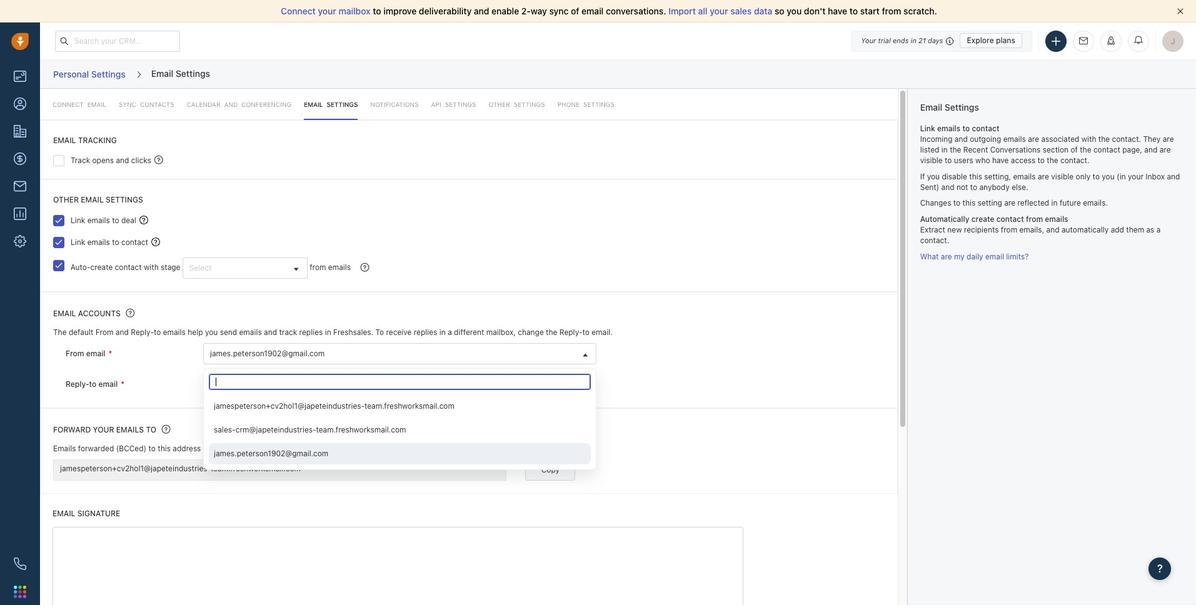 Task type: vqa. For each thing, say whether or not it's contained in the screenshot.
CONNECT
yes



Task type: locate. For each thing, give the bounding box(es) containing it.
0 vertical spatial with
[[1082, 134, 1097, 144]]

email left signature at bottom left
[[53, 509, 75, 518]]

0 vertical spatial connect
[[281, 6, 316, 16]]

changes
[[920, 199, 951, 208]]

help
[[188, 328, 203, 337]]

1 vertical spatial jamespeterson+cv2hol1@japeteindustries-team.freshworksmail.com
[[214, 401, 455, 411]]

contact. inside automatically create contact from emails extract new recipients from emails, and automatically add them as a contact.
[[920, 236, 949, 245]]

reply- left email.
[[560, 328, 583, 337]]

to down link emails to deal
[[112, 237, 119, 247]]

automatically create contact from emails extract new recipients from emails, and automatically add them as a contact.
[[920, 215, 1161, 245]]

connect for connect your mailbox to improve deliverability and enable 2-way sync of email conversations. import all your sales data so you don't have to start from scratch.
[[281, 6, 316, 16]]

reply-to email
[[66, 379, 118, 389]]

the down section
[[1047, 156, 1058, 165]]

auto-create contact with stage
[[71, 263, 180, 272]]

close image
[[1178, 8, 1184, 14]]

james.peterson1902@gmail.com inside tab panel
[[210, 349, 325, 358]]

email left "sync"
[[87, 101, 106, 108]]

a left different
[[448, 328, 452, 337]]

explore
[[967, 36, 994, 45]]

0 horizontal spatial replies
[[299, 328, 323, 337]]

days
[[928, 36, 943, 44]]

create up recipients at the top of page
[[972, 215, 995, 224]]

connect your mailbox link
[[281, 6, 373, 16]]

if you disable this setting, emails are visible only to you (in your inbox and sent) and not to anybody else.
[[920, 172, 1180, 192]]

from down accounts
[[95, 328, 113, 337]]

0 horizontal spatial email settings
[[151, 68, 210, 79]]

settings down search your crm... text field on the top left
[[91, 69, 126, 79]]

0 vertical spatial have
[[828, 6, 847, 16]]

0 vertical spatial this
[[969, 172, 982, 181]]

anybody
[[980, 182, 1010, 192]]

to up recent
[[963, 124, 970, 133]]

conferencing
[[241, 101, 292, 108]]

settings right api
[[445, 101, 476, 108]]

so
[[775, 6, 785, 16]]

question circled image right clicks
[[154, 155, 163, 165]]

list box
[[209, 396, 591, 464]]

of inside link emails to contact incoming and outgoing emails are associated with the contact. they are listed in the recent conversations section of the contact page, and are visible to users who have access to the contact.
[[1071, 145, 1078, 154]]

link up "incoming"
[[920, 124, 935, 133]]

0 horizontal spatial create
[[90, 263, 113, 272]]

1 vertical spatial have
[[992, 156, 1009, 165]]

notifications link
[[370, 89, 419, 120]]

create inside automatically create contact from emails extract new recipients from emails, and automatically add them as a contact.
[[972, 215, 995, 224]]

contact. down extract on the top right of page
[[920, 236, 949, 245]]

associated
[[1042, 134, 1080, 144]]

1 horizontal spatial of
[[1071, 145, 1078, 154]]

2 vertical spatial jamespeterson+cv2hol1@japeteindustries-team.freshworksmail.com
[[60, 464, 301, 473]]

link for link emails to contact incoming and outgoing emails are associated with the contact. they are listed in the recent conversations section of the contact page, and are visible to users who have access to the contact.
[[920, 124, 935, 133]]

2 vertical spatial this
[[158, 444, 171, 453]]

your right (in
[[1128, 172, 1144, 181]]

calendar
[[187, 101, 220, 108]]

users
[[954, 156, 974, 165]]

jamespeterson+cv2hol1@japeteindustries- inside option
[[214, 401, 365, 411]]

create for auto-
[[90, 263, 113, 272]]

receive
[[386, 328, 412, 337]]

new
[[948, 225, 962, 235]]

to
[[376, 328, 384, 337]]

replies right track
[[299, 328, 323, 337]]

to down the from email at the bottom of page
[[89, 379, 96, 389]]

2 vertical spatial visible
[[228, 444, 250, 453]]

visible right be
[[228, 444, 250, 453]]

1 horizontal spatial replies
[[414, 328, 437, 337]]

reflected
[[1018, 199, 1049, 208]]

to right only
[[1093, 172, 1100, 181]]

0 horizontal spatial have
[[828, 6, 847, 16]]

forwarded
[[78, 444, 114, 453]]

2 horizontal spatial visible
[[1051, 172, 1074, 181]]

calendar and conferencing link
[[187, 89, 292, 120]]

will
[[203, 444, 215, 453]]

they
[[1143, 134, 1161, 144]]

1 vertical spatial of
[[1071, 145, 1078, 154]]

1 horizontal spatial visible
[[920, 156, 943, 165]]

this inside tab panel
[[158, 444, 171, 453]]

a right as
[[1157, 225, 1161, 235]]

link inside link emails to contact incoming and outgoing emails are associated with the contact. they are listed in the recent conversations section of the contact page, and are visible to users who have access to the contact.
[[920, 124, 935, 133]]

0 horizontal spatial from
[[66, 349, 84, 358]]

and left track
[[264, 328, 277, 337]]

visible
[[920, 156, 943, 165], [1051, 172, 1074, 181], [228, 444, 250, 453]]

visible down listed
[[920, 156, 943, 165]]

start
[[860, 6, 880, 16]]

other settings link
[[489, 89, 545, 120]]

import all your sales data link
[[669, 6, 775, 16]]

settings inside "link"
[[514, 101, 545, 108]]

link for link emails to deal
[[71, 216, 85, 225]]

this down the not
[[963, 199, 976, 208]]

clicks
[[131, 156, 151, 165]]

have right don't
[[828, 6, 847, 16]]

1 horizontal spatial settings
[[514, 101, 545, 108]]

stage
[[161, 263, 180, 272]]

recent
[[964, 145, 988, 154]]

daily
[[967, 252, 983, 261]]

are up reflected
[[1038, 172, 1049, 181]]

contact.
[[1112, 134, 1141, 144], [1061, 156, 1090, 165], [920, 236, 949, 245], [429, 444, 458, 453]]

settings for other settings
[[514, 101, 545, 108]]

1 vertical spatial visible
[[1051, 172, 1074, 181]]

0 vertical spatial james.peterson1902@gmail.com
[[210, 349, 325, 358]]

Search your CRM... text field
[[55, 30, 180, 52]]

0 vertical spatial link
[[920, 124, 935, 133]]

to right access
[[1038, 156, 1045, 165]]

1 horizontal spatial create
[[972, 215, 995, 224]]

create for automatically
[[972, 215, 995, 224]]

of right sync
[[571, 6, 579, 16]]

1 horizontal spatial with
[[1082, 134, 1097, 144]]

settings for email settings "link"
[[327, 101, 358, 108]]

sync
[[549, 6, 569, 16]]

1 vertical spatial link
[[71, 216, 85, 225]]

0 vertical spatial other
[[489, 101, 510, 108]]

are left "my"
[[941, 252, 952, 261]]

1 vertical spatial jamespeterson+cv2hol1@japeteindustries-
[[214, 401, 365, 411]]

other email settings
[[53, 195, 143, 205]]

attached
[[337, 444, 368, 453]]

extract
[[920, 225, 945, 235]]

and right emails,
[[1047, 225, 1060, 235]]

settings left notifications
[[327, 101, 358, 108]]

this
[[969, 172, 982, 181], [963, 199, 976, 208], [158, 444, 171, 453]]

1 vertical spatial create
[[90, 263, 113, 272]]

to down the not
[[954, 199, 961, 208]]

0 vertical spatial a
[[1157, 225, 1161, 235]]

accounts
[[78, 309, 121, 318]]

select
[[189, 263, 212, 272]]

crm@japeteindustries-
[[236, 425, 316, 434]]

phone image
[[14, 558, 26, 570]]

emails forwarded (bcced) to this address will be visible under your inbox and is attached to any matching contact.
[[53, 444, 458, 453]]

2 replies from the left
[[414, 328, 437, 337]]

be
[[217, 444, 226, 453]]

contact down changes to this setting are reflected in future emails.
[[997, 215, 1024, 224]]

jamespeterson+cv2hol1@japeteindustries-team.freshworksmail.com inside option
[[214, 401, 455, 411]]

(bcced)
[[116, 444, 146, 453]]

the right change
[[546, 328, 557, 337]]

team.freshworksmail.com
[[361, 379, 451, 389], [365, 401, 455, 411], [316, 425, 406, 434], [211, 464, 301, 473]]

settings up deal
[[106, 195, 143, 205]]

tab panel
[[40, 89, 898, 605]]

tab list containing connect email
[[40, 89, 898, 120]]

visible inside if you disable this setting, emails are visible only to you (in your inbox and sent) and not to anybody else.
[[1051, 172, 1074, 181]]

replies right receive
[[414, 328, 437, 337]]

have
[[828, 6, 847, 16], [992, 156, 1009, 165]]

tab list
[[40, 89, 898, 120]]

you right help
[[205, 328, 218, 337]]

list box containing jamespeterson+cv2hol1@japeteindustries-team.freshworksmail.com
[[209, 396, 591, 464]]

contact up outgoing
[[972, 124, 1000, 133]]

in left the 21
[[911, 36, 917, 44]]

track
[[279, 328, 297, 337]]

connect down personal
[[53, 101, 84, 108]]

jamespeterson+cv2hol1@japeteindustries-team.freshworksmail.com
[[210, 379, 451, 389], [214, 401, 455, 411], [60, 464, 301, 473]]

0 horizontal spatial connect
[[53, 101, 84, 108]]

and inside automatically create contact from emails extract new recipients from emails, and automatically add them as a contact.
[[1047, 225, 1060, 235]]

contact inside automatically create contact from emails extract new recipients from emails, and automatically add them as a contact.
[[997, 215, 1024, 224]]

with inside tab panel
[[144, 263, 159, 272]]

question circled image
[[154, 155, 163, 165], [360, 262, 369, 273], [126, 307, 135, 318], [162, 424, 170, 434]]

email up track
[[53, 136, 76, 145]]

to left deal
[[112, 216, 119, 225]]

mailbox,
[[486, 328, 516, 337]]

are down the else.
[[1004, 199, 1016, 208]]

james.peterson1902@gmail.com down track
[[210, 349, 325, 358]]

other inside "link"
[[489, 101, 510, 108]]

create
[[972, 215, 995, 224], [90, 263, 113, 272]]

2 horizontal spatial settings
[[583, 101, 615, 108]]

0 horizontal spatial reply-
[[66, 379, 89, 389]]

from down default
[[66, 349, 84, 358]]

0 horizontal spatial a
[[448, 328, 452, 337]]

and left clicks
[[116, 156, 129, 165]]

don't
[[804, 6, 826, 16]]

the up 'users'
[[950, 145, 961, 154]]

0 vertical spatial jamespeterson+cv2hol1@japeteindustries-
[[210, 379, 361, 389]]

other down track
[[53, 195, 79, 205]]

page,
[[1123, 145, 1142, 154]]

0 vertical spatial visible
[[920, 156, 943, 165]]

a
[[1157, 225, 1161, 235], [448, 328, 452, 337]]

your trial ends in 21 days
[[861, 36, 943, 44]]

add
[[1111, 225, 1124, 235]]

settings left phone
[[514, 101, 545, 108]]

settings up outgoing
[[945, 102, 979, 113]]

connect
[[281, 6, 316, 16], [53, 101, 84, 108]]

settings right phone
[[583, 101, 615, 108]]

1 vertical spatial james.peterson1902@gmail.com
[[214, 449, 328, 458]]

team.freshworksmail.com up the attached
[[316, 425, 406, 434]]

0 horizontal spatial of
[[571, 6, 579, 16]]

contact left click to learn how to link emails to contacts image
[[121, 237, 148, 247]]

are
[[1028, 134, 1039, 144], [1163, 134, 1174, 144], [1160, 145, 1171, 154], [1038, 172, 1049, 181], [1004, 199, 1016, 208], [941, 252, 952, 261]]

your
[[318, 6, 336, 16], [710, 6, 728, 16], [1128, 172, 1144, 181], [93, 425, 114, 434], [275, 444, 290, 453]]

to
[[373, 6, 381, 16], [850, 6, 858, 16], [963, 124, 970, 133], [945, 156, 952, 165], [1038, 156, 1045, 165], [1093, 172, 1100, 181], [970, 182, 978, 192], [954, 199, 961, 208], [112, 216, 119, 225], [112, 237, 119, 247], [154, 328, 161, 337], [582, 328, 590, 337], [89, 379, 96, 389], [146, 425, 156, 434], [149, 444, 156, 453], [370, 444, 377, 453]]

team.freshworksmail.com up jamespeterson+cv2hol1@japeteindustries-team.freshworksmail.com option
[[361, 379, 451, 389]]

and down disable
[[942, 182, 955, 192]]

connect your mailbox to improve deliverability and enable 2-way sync of email conversations. import all your sales data so you don't have to start from scratch.
[[281, 6, 937, 16]]

None text field
[[209, 374, 591, 390]]

link up the auto-
[[71, 237, 85, 247]]

1 vertical spatial connect
[[53, 101, 84, 108]]

1 vertical spatial a
[[448, 328, 452, 337]]

my
[[954, 252, 965, 261]]

visible inside link emails to contact incoming and outgoing emails are associated with the contact. they are listed in the recent conversations section of the contact page, and are visible to users who have access to the contact.
[[920, 156, 943, 165]]

0 horizontal spatial other
[[53, 195, 79, 205]]

connect for connect email
[[53, 101, 84, 108]]

create down link emails to contact on the left top of page
[[90, 263, 113, 272]]

click to learn how to link emails to contacts image
[[151, 237, 160, 246]]

1 horizontal spatial email settings
[[304, 101, 358, 108]]

2 vertical spatial link
[[71, 237, 85, 247]]

and
[[474, 6, 489, 16], [224, 101, 238, 108], [955, 134, 968, 144], [1145, 145, 1158, 154], [116, 156, 129, 165], [1167, 172, 1180, 181], [942, 182, 955, 192], [1047, 225, 1060, 235], [116, 328, 129, 337], [264, 328, 277, 337], [314, 444, 327, 453]]

0 vertical spatial jamespeterson+cv2hol1@japeteindustries-team.freshworksmail.com
[[210, 379, 451, 389]]

what
[[920, 252, 939, 261]]

james.peterson1902@gmail.com inside option
[[214, 449, 328, 458]]

settings for phone settings
[[583, 101, 615, 108]]

jamespeterson+cv2hol1@japeteindustries-team.freshworksmail.com for jamespeterson+cv2hol1@japeteindustries-team.freshworksmail.com link
[[210, 379, 451, 389]]

1 horizontal spatial a
[[1157, 225, 1161, 235]]

is
[[329, 444, 335, 453]]

1 horizontal spatial connect
[[281, 6, 316, 16]]

0 vertical spatial from
[[95, 328, 113, 337]]

email up the
[[53, 309, 76, 318]]

have up 'setting,'
[[992, 156, 1009, 165]]

forward your emails to
[[53, 425, 156, 434]]

select link
[[183, 258, 307, 278]]

your right all
[[710, 6, 728, 16]]

reply- left help
[[131, 328, 154, 337]]

else.
[[1012, 182, 1029, 192]]

from
[[95, 328, 113, 337], [66, 349, 84, 358]]

visible left only
[[1051, 172, 1074, 181]]

contact
[[972, 124, 1000, 133], [1094, 145, 1121, 154], [997, 215, 1024, 224], [121, 237, 148, 247], [115, 263, 142, 272]]

1 vertical spatial from
[[66, 349, 84, 358]]

1 vertical spatial with
[[144, 263, 159, 272]]

1 horizontal spatial have
[[992, 156, 1009, 165]]

reply- down the from email at the bottom of page
[[66, 379, 89, 389]]

0 vertical spatial of
[[571, 6, 579, 16]]

1 horizontal spatial other
[[489, 101, 510, 108]]

1 replies from the left
[[299, 328, 323, 337]]

other
[[489, 101, 510, 108], [53, 195, 79, 205]]

and left is
[[314, 444, 327, 453]]

a inside automatically create contact from emails extract new recipients from emails, and automatically add them as a contact.
[[1157, 225, 1161, 235]]

other right api settings
[[489, 101, 510, 108]]

21
[[919, 36, 926, 44]]

settings inside "link"
[[327, 101, 358, 108]]

0 horizontal spatial settings
[[106, 195, 143, 205]]

0 vertical spatial create
[[972, 215, 995, 224]]

0 horizontal spatial with
[[144, 263, 159, 272]]

and down they
[[1145, 145, 1158, 154]]

this inside if you disable this setting, emails are visible only to you (in your inbox and sent) and not to anybody else.
[[969, 172, 982, 181]]

1 horizontal spatial reply-
[[131, 328, 154, 337]]

in down "incoming"
[[942, 145, 948, 154]]

this left address
[[158, 444, 171, 453]]

disable
[[942, 172, 967, 181]]

1 vertical spatial other
[[53, 195, 79, 205]]

email up link emails to deal
[[81, 195, 104, 205]]

settings
[[176, 68, 210, 79], [91, 69, 126, 79], [327, 101, 358, 108], [445, 101, 476, 108], [945, 102, 979, 113]]

matching
[[394, 444, 427, 453]]

from email
[[66, 349, 105, 358]]

are down they
[[1160, 145, 1171, 154]]

link down other email settings
[[71, 216, 85, 225]]



Task type: describe. For each thing, give the bounding box(es) containing it.
any
[[379, 444, 392, 453]]

and left enable
[[474, 6, 489, 16]]

the right associated
[[1099, 134, 1110, 144]]

emails inside automatically create contact from emails extract new recipients from emails, and automatically add them as a contact.
[[1045, 215, 1068, 224]]

deliverability
[[419, 6, 472, 16]]

jamespeterson+cv2hol1@japeteindustries-team.freshworksmail.com option
[[209, 396, 591, 417]]

trial
[[878, 36, 891, 44]]

a inside tab panel
[[448, 328, 452, 337]]

and right calendar
[[224, 101, 238, 108]]

to right mailbox
[[373, 6, 381, 16]]

the up only
[[1080, 145, 1092, 154]]

click to learn how to link conversations to deals image
[[139, 215, 148, 224]]

emails,
[[1020, 225, 1044, 235]]

(in
[[1117, 172, 1126, 181]]

setting
[[978, 199, 1002, 208]]

are up conversations
[[1028, 134, 1039, 144]]

explore plans
[[967, 36, 1016, 45]]

you inside tab panel
[[205, 328, 218, 337]]

personal settings link
[[53, 64, 126, 84]]

emails
[[53, 444, 76, 453]]

other settings
[[489, 101, 545, 108]]

changes to this setting are reflected in future emails.
[[920, 199, 1108, 208]]

sent)
[[920, 182, 939, 192]]

who
[[976, 156, 990, 165]]

you right if
[[927, 172, 940, 181]]

what are my daily email limits?
[[920, 252, 1029, 261]]

opens
[[92, 156, 114, 165]]

sales-
[[214, 425, 236, 434]]

jamespeterson+cv2hol1@japeteindustries-team.freshworksmail.com for list box containing jamespeterson+cv2hol1@japeteindustries-team.freshworksmail.com
[[214, 401, 455, 411]]

email down the from email at the bottom of page
[[99, 379, 118, 389]]

your left inbox
[[275, 444, 290, 453]]

your inside if you disable this setting, emails are visible only to you (in your inbox and sent) and not to anybody else.
[[1128, 172, 1144, 181]]

link emails to contact incoming and outgoing emails are associated with the contact. they are listed in the recent conversations section of the contact page, and are visible to users who have access to the contact.
[[920, 124, 1174, 165]]

section
[[1043, 145, 1069, 154]]

and right inbox at the top right
[[1167, 172, 1180, 181]]

deal
[[121, 216, 136, 225]]

tracking
[[78, 136, 117, 145]]

to up (bcced)
[[146, 425, 156, 434]]

api settings
[[431, 101, 476, 108]]

your up forwarded
[[93, 425, 114, 434]]

you left (in
[[1102, 172, 1115, 181]]

have inside link emails to contact incoming and outgoing emails are associated with the contact. they are listed in the recent conversations section of the contact page, and are visible to users who have access to the contact.
[[992, 156, 1009, 165]]

to left email.
[[582, 328, 590, 337]]

email inside tab list
[[87, 101, 106, 108]]

2 horizontal spatial email settings
[[920, 102, 979, 113]]

the inside tab panel
[[546, 328, 557, 337]]

outgoing
[[970, 134, 1001, 144]]

contact left 'page,' at right top
[[1094, 145, 1121, 154]]

improve
[[384, 6, 417, 16]]

what are my daily email limits? link
[[920, 252, 1029, 261]]

email.
[[592, 328, 613, 337]]

phone settings
[[558, 101, 615, 108]]

2 horizontal spatial reply-
[[560, 328, 583, 337]]

send
[[220, 328, 237, 337]]

are right they
[[1163, 134, 1174, 144]]

settings for api settings link
[[445, 101, 476, 108]]

0 horizontal spatial visible
[[228, 444, 250, 453]]

link emails to deal
[[71, 216, 136, 225]]

personal
[[53, 69, 89, 79]]

your
[[861, 36, 876, 44]]

contact. up 'page,' at right top
[[1112, 134, 1141, 144]]

to right (bcced)
[[149, 444, 156, 453]]

sales
[[731, 6, 752, 16]]

in inside link emails to contact incoming and outgoing emails are associated with the contact. they are listed in the recent conversations section of the contact page, and are visible to users who have access to the contact.
[[942, 145, 948, 154]]

email settings link
[[304, 89, 358, 120]]

inbox
[[1146, 172, 1165, 181]]

2-
[[522, 6, 531, 16]]

automatically
[[1062, 225, 1109, 235]]

contacts
[[140, 101, 174, 108]]

james.peterson1902@gmail.com link
[[204, 344, 596, 364]]

auto-
[[71, 263, 90, 272]]

email right daily
[[986, 252, 1004, 261]]

connect email
[[53, 101, 106, 108]]

sync contacts
[[119, 101, 174, 108]]

1 vertical spatial this
[[963, 199, 976, 208]]

question circled image left sales-
[[162, 424, 170, 434]]

settings up calendar
[[176, 68, 210, 79]]

incoming
[[920, 134, 953, 144]]

email right sync
[[582, 6, 604, 16]]

james.peterson1902@gmail.com option
[[209, 443, 591, 464]]

contact. up only
[[1061, 156, 1090, 165]]

phone settings link
[[558, 89, 615, 120]]

email accounts
[[53, 309, 121, 318]]

with inside link emails to contact incoming and outgoing emails are associated with the contact. they are listed in the recent conversations section of the contact page, and are visible to users who have access to the contact.
[[1082, 134, 1097, 144]]

contact down link emails to contact on the left top of page
[[115, 263, 142, 272]]

conversations
[[990, 145, 1041, 154]]

sync contacts link
[[119, 89, 174, 120]]

to left "any"
[[370, 444, 377, 453]]

them
[[1126, 225, 1144, 235]]

and down accounts
[[116, 328, 129, 337]]

notifications
[[370, 101, 419, 108]]

access
[[1011, 156, 1036, 165]]

link emails to contact
[[71, 237, 148, 247]]

conversations.
[[606, 6, 666, 16]]

and up recent
[[955, 134, 968, 144]]

phone element
[[8, 552, 33, 577]]

link for link emails to contact
[[71, 237, 85, 247]]

are inside if you disable this setting, emails are visible only to you (in your inbox and sent) and not to anybody else.
[[1038, 172, 1049, 181]]

to left the start
[[850, 6, 858, 16]]

mailbox
[[339, 6, 371, 16]]

under
[[252, 444, 273, 453]]

email signature
[[53, 509, 120, 518]]

freshsales.
[[333, 328, 373, 337]]

in left freshsales.
[[325, 328, 331, 337]]

forward
[[53, 425, 91, 434]]

phone
[[558, 101, 580, 108]]

sales-crm@japeteindustries-team.freshworksmail.com option
[[209, 419, 591, 441]]

plans
[[996, 36, 1016, 45]]

default
[[69, 328, 93, 337]]

address
[[173, 444, 201, 453]]

in left different
[[439, 328, 446, 337]]

question circled image right the from emails
[[360, 262, 369, 273]]

question circled image right accounts
[[126, 307, 135, 318]]

tab panel containing email tracking
[[40, 89, 898, 605]]

1 horizontal spatial from
[[95, 328, 113, 337]]

to left 'users'
[[945, 156, 952, 165]]

settings for personal settings link at the top left of the page
[[91, 69, 126, 79]]

api
[[431, 101, 441, 108]]

email up "incoming"
[[920, 102, 943, 113]]

enable
[[492, 6, 519, 16]]

team.freshworksmail.com down emails forwarded (bcced) to this address will be visible under your inbox and is attached to any matching contact.
[[211, 464, 301, 473]]

personal settings
[[53, 69, 126, 79]]

in left future
[[1052, 199, 1058, 208]]

email inside "link"
[[304, 101, 323, 108]]

contact. inside tab panel
[[429, 444, 458, 453]]

email down default
[[86, 349, 105, 358]]

team.freshworksmail.com down jamespeterson+cv2hol1@japeteindustries-team.freshworksmail.com link
[[365, 401, 455, 411]]

other for other settings
[[489, 101, 510, 108]]

your left mailbox
[[318, 6, 336, 16]]

inbox
[[293, 444, 312, 453]]

from emails
[[310, 263, 351, 272]]

to left help
[[154, 328, 161, 337]]

email up contacts
[[151, 68, 173, 79]]

freshworks switcher image
[[14, 586, 26, 598]]

other for other email settings
[[53, 195, 79, 205]]

recipients
[[964, 225, 999, 235]]

connect email link
[[53, 89, 106, 120]]

copy button
[[526, 459, 576, 481]]

automatically
[[920, 215, 970, 224]]

setting,
[[985, 172, 1011, 181]]

emails inside if you disable this setting, emails are visible only to you (in your inbox and sent) and not to anybody else.
[[1013, 172, 1036, 181]]

only
[[1076, 172, 1091, 181]]

2 vertical spatial jamespeterson+cv2hol1@japeteindustries-
[[60, 464, 211, 473]]

you right so
[[787, 6, 802, 16]]

to right the not
[[970, 182, 978, 192]]



